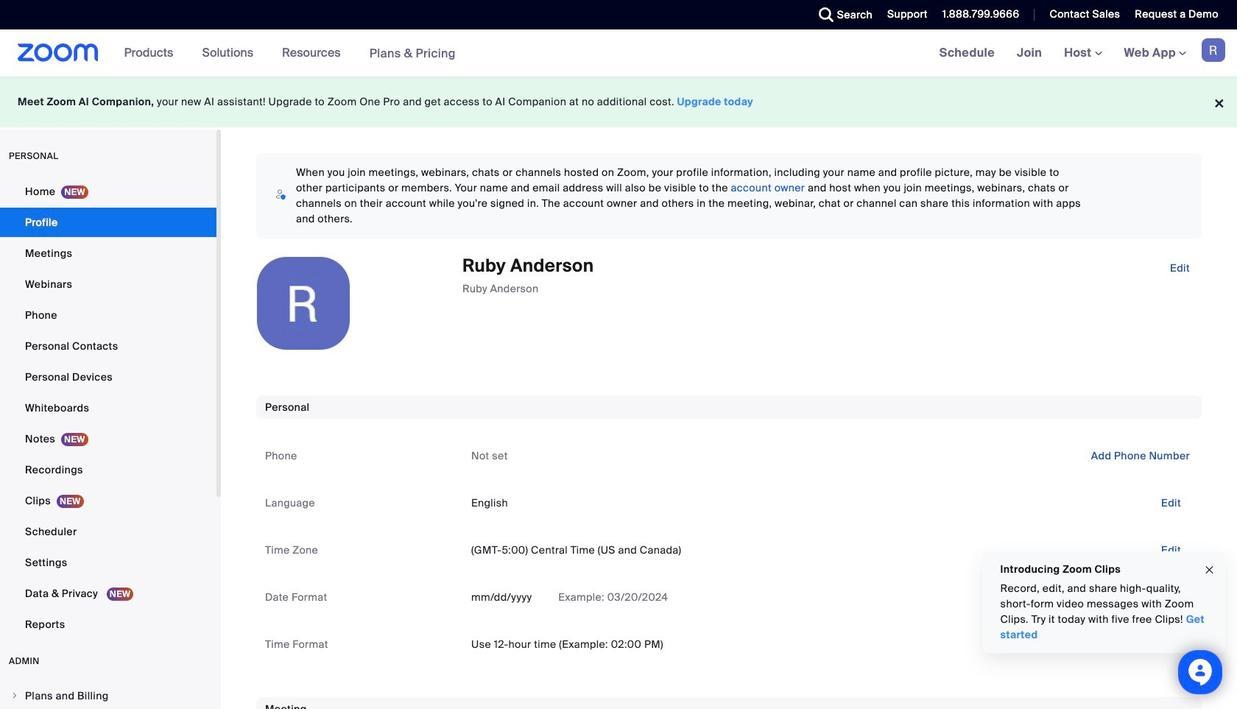 Task type: locate. For each thing, give the bounding box(es) containing it.
menu item
[[0, 682, 217, 709]]

user photo image
[[257, 257, 350, 350]]

banner
[[0, 29, 1237, 77]]

footer
[[0, 77, 1237, 127]]

zoom logo image
[[18, 43, 98, 62]]



Task type: vqa. For each thing, say whether or not it's contained in the screenshot.
Close icon
yes



Task type: describe. For each thing, give the bounding box(es) containing it.
close image
[[1204, 562, 1216, 578]]

personal menu menu
[[0, 177, 217, 641]]

product information navigation
[[113, 29, 467, 77]]

meetings navigation
[[929, 29, 1237, 77]]

edit user photo image
[[292, 297, 315, 310]]

profile picture image
[[1202, 38, 1226, 62]]

right image
[[10, 692, 19, 700]]



